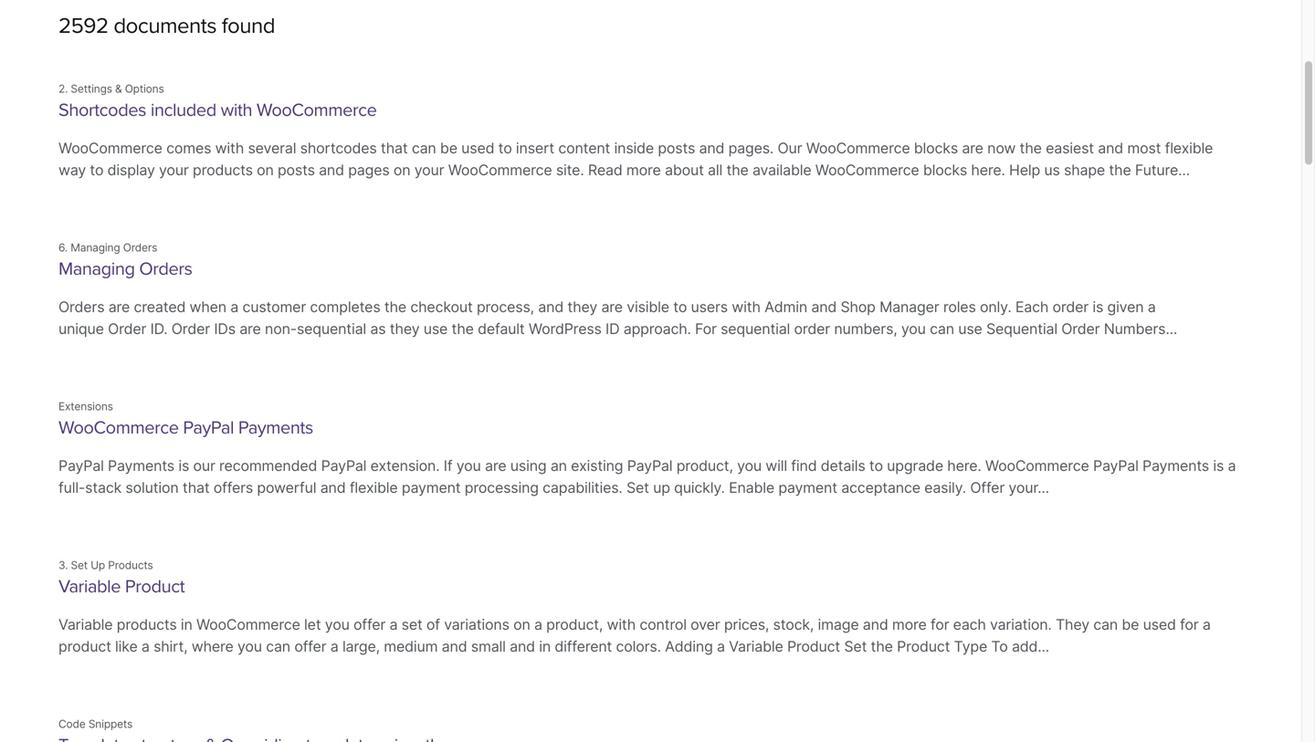 Task type: locate. For each thing, give the bounding box(es) containing it.
you
[[901, 320, 926, 338], [456, 457, 481, 475], [737, 457, 762, 475], [237, 638, 262, 656]]

control
[[640, 616, 687, 634]]

process,
[[477, 298, 534, 316]]

colors.
[[616, 638, 661, 656]]

payments inside extensions woocommerce paypal payments
[[238, 417, 313, 439]]

where
[[192, 638, 233, 656]]

1 vertical spatial order
[[794, 320, 830, 338]]

1 horizontal spatial your
[[414, 161, 444, 179]]

0 vertical spatial used
[[461, 139, 494, 157]]

woocommerce right the our
[[806, 139, 910, 157]]

variable
[[58, 576, 121, 598], [58, 616, 113, 634], [729, 638, 783, 656]]

your right pages in the left of the page
[[414, 161, 444, 179]]

stock,
[[773, 616, 814, 634]]

1 horizontal spatial more
[[892, 616, 927, 634]]

flexible
[[1165, 139, 1213, 157], [350, 479, 398, 497]]

1 horizontal spatial used
[[1143, 616, 1176, 634]]

on down several
[[257, 161, 274, 179]]

0 vertical spatial flexible
[[1165, 139, 1213, 157]]

with
[[221, 99, 252, 121], [215, 139, 244, 157], [732, 298, 761, 316], [607, 616, 636, 634]]

up
[[653, 479, 670, 497]]

2. settings & options shortcodes included with woocommerce
[[58, 82, 377, 121]]

product
[[125, 576, 185, 598], [787, 638, 840, 656], [897, 638, 950, 656]]

1 horizontal spatial products
[[193, 161, 253, 179]]

1 horizontal spatial they
[[567, 298, 597, 316]]

here. down now
[[971, 161, 1005, 179]]

they
[[1056, 616, 1089, 634]]

flexible inside woocommerce comes with several shortcodes that can be used to insert content inside posts and pages. our woocommerce blocks are now the easiest and most flexible way to display your products on posts and pages on your woocommerce site. read more about all the available woocommerce blocks here. help us shape the future...
[[1165, 139, 1213, 157]]

0 horizontal spatial payment
[[402, 479, 461, 497]]

0 horizontal spatial be
[[440, 139, 457, 157]]

sequential down the completes
[[297, 320, 366, 338]]

products down comes
[[193, 161, 253, 179]]

set
[[626, 479, 649, 497], [71, 559, 88, 572], [844, 638, 867, 656]]

products up like
[[117, 616, 177, 634]]

you right where
[[237, 638, 262, 656]]

and down on a
[[510, 638, 535, 656]]

pages.
[[728, 139, 774, 157]]

recommended
[[219, 457, 317, 475]]

used right they
[[1143, 616, 1176, 634]]

order left numbers...
[[1061, 320, 1100, 338]]

0 horizontal spatial sequential
[[297, 320, 366, 338]]

0 horizontal spatial on
[[257, 161, 274, 179]]

type
[[954, 638, 987, 656]]

be left insert
[[440, 139, 457, 157]]

unique order
[[58, 320, 146, 338]]

0 horizontal spatial that
[[183, 479, 210, 497]]

0 vertical spatial blocks
[[914, 139, 958, 157]]

inside
[[614, 139, 654, 157]]

product down stock,
[[787, 638, 840, 656]]

blocks left help
[[923, 161, 967, 179]]

future...
[[1135, 161, 1190, 179]]

with inside woocommerce comes with several shortcodes that can be used to insert content inside posts and pages. our woocommerce blocks are now the easiest and most flexible way to display your products on posts and pages on your woocommerce site. read more about all the available woocommerce blocks here. help us shape the future...
[[215, 139, 244, 157]]

0 vertical spatial products
[[193, 161, 253, 179]]

will
[[766, 457, 787, 475]]

used
[[461, 139, 494, 157], [1143, 616, 1176, 634]]

with inside the 2. settings & options shortcodes included with woocommerce
[[221, 99, 252, 121]]

the
[[1020, 139, 1042, 157], [726, 161, 749, 179], [1109, 161, 1131, 179], [384, 298, 406, 316], [452, 320, 474, 338], [871, 638, 893, 656]]

set right 3. at bottom left
[[71, 559, 88, 572]]

easily.
[[924, 479, 966, 497]]

you down manager
[[901, 320, 926, 338]]

variable down prices, at the bottom right
[[729, 638, 783, 656]]

set left "up"
[[626, 479, 649, 497]]

set inside 3. set up products variable product
[[71, 559, 88, 572]]

0 horizontal spatial order
[[794, 320, 830, 338]]

product, up quickly.
[[676, 457, 733, 475]]

orders inside orders are created when a customer completes the checkout process, and they are visible to users with admin and shop manager roles only. each order is given a unique order id. order ids are non-sequential as they use the default wordpress id approach. for sequential order numbers, you can use sequential order numbers...
[[58, 298, 104, 316]]

0 vertical spatial that
[[381, 139, 408, 157]]

woocommerce up the shortcodes
[[256, 99, 377, 121]]

your down comes
[[159, 161, 189, 179]]

woocommerce down extensions
[[58, 417, 179, 439]]

and right powerful
[[320, 479, 346, 497]]

with up several
[[221, 99, 252, 121]]

1 vertical spatial flexible
[[350, 479, 398, 497]]

to left insert
[[498, 139, 512, 157]]

in up the shirt,
[[181, 616, 192, 634]]

offers
[[213, 479, 253, 497]]

like
[[115, 638, 138, 656]]

can inside woocommerce comes with several shortcodes that can be used to insert content inside posts and pages. our woocommerce blocks are now the easiest and most flexible way to display your products on posts and pages on your woocommerce site. read more about all the available woocommerce blocks here. help us shape the future...
[[412, 139, 436, 157]]

0 horizontal spatial product
[[125, 576, 185, 598]]

more
[[626, 161, 661, 179], [892, 616, 927, 634]]

product, inside the variable products in woocommerce let you offer a set of variations on a product, with control over prices, stock, image and more for each variation. they can be used for a product like a shirt, where you can offer a large, medium and small and in different colors. adding a variable product set the product type to add...
[[546, 616, 603, 634]]

payment down find
[[778, 479, 837, 497]]

way
[[58, 161, 86, 179]]

you right 'if'
[[456, 457, 481, 475]]

variable up "product" in the bottom of the page
[[58, 616, 113, 634]]

0 horizontal spatial more
[[626, 161, 661, 179]]

product, up different
[[546, 616, 603, 634]]

1 horizontal spatial product,
[[676, 457, 733, 475]]

0 horizontal spatial your
[[159, 161, 189, 179]]

the right the all
[[726, 161, 749, 179]]

managing right the 6.
[[71, 241, 120, 254]]

are up unique order on the left top
[[108, 298, 130, 316]]

paypal inside extensions woocommerce paypal payments
[[183, 417, 234, 439]]

customer
[[242, 298, 306, 316]]

the left type
[[871, 638, 893, 656]]

0 horizontal spatial flexible
[[350, 479, 398, 497]]

0 horizontal spatial is
[[178, 457, 189, 475]]

product down products
[[125, 576, 185, 598]]

in
[[181, 616, 192, 634], [539, 638, 551, 656]]

order down admin
[[794, 320, 830, 338]]

1 horizontal spatial in
[[539, 638, 551, 656]]

variable down up
[[58, 576, 121, 598]]

to left users
[[673, 298, 687, 316]]

order down when
[[172, 320, 210, 338]]

0 vertical spatial variable
[[58, 576, 121, 598]]

with inside the variable products in woocommerce let you offer a set of variations on a product, with control over prices, stock, image and more for each variation. they can be used for a product like a shirt, where you can offer a large, medium and small and in different colors. adding a variable product set the product type to add...
[[607, 616, 636, 634]]

1 vertical spatial set
[[71, 559, 88, 572]]

products inside woocommerce comes with several shortcodes that can be used to insert content inside posts and pages. our woocommerce blocks are now the easiest and most flexible way to display your products on posts and pages on your woocommerce site. read more about all the available woocommerce blocks here. help us shape the future...
[[193, 161, 253, 179]]

wordpress
[[529, 320, 602, 338]]

more left each
[[892, 616, 927, 634]]

2 horizontal spatial set
[[844, 638, 867, 656]]

1 vertical spatial more
[[892, 616, 927, 634]]

flexible inside paypal payments is our recommended paypal extension. if you are using an existing paypal product, you will find details to upgrade here. woocommerce paypal payments is a full-stack solution that offers powerful and flexible payment processing capabilities. set up quickly. enable payment acceptance easily. offer your...
[[350, 479, 398, 497]]

and down the shortcodes
[[319, 161, 344, 179]]

products
[[108, 559, 153, 572]]

1 horizontal spatial payments
[[238, 417, 313, 439]]

to up acceptance
[[869, 457, 883, 475]]

find
[[791, 457, 817, 475]]

1 horizontal spatial sequential
[[721, 320, 790, 338]]

0 vertical spatial order
[[1052, 298, 1089, 316]]

default
[[478, 320, 525, 338]]

0 horizontal spatial set
[[71, 559, 88, 572]]

0 horizontal spatial for
[[931, 616, 949, 634]]

sequential down admin
[[721, 320, 790, 338]]

order
[[172, 320, 210, 338], [1061, 320, 1100, 338]]

and left the most on the right top
[[1098, 139, 1123, 157]]

id.
[[150, 320, 168, 338]]

read
[[588, 161, 622, 179]]

more inside the variable products in woocommerce let you offer a set of variations on a product, with control over prices, stock, image and more for each variation. they can be used for a product like a shirt, where you can offer a large, medium and small and in different colors. adding a variable product set the product type to add...
[[892, 616, 927, 634]]

1 horizontal spatial on
[[393, 161, 410, 179]]

flexible down extension.
[[350, 479, 398, 497]]

0 horizontal spatial posts
[[278, 161, 315, 179]]

managing down the 6.
[[58, 258, 135, 280]]

with up colors.
[[607, 616, 636, 634]]

with right users
[[732, 298, 761, 316]]

are left now
[[962, 139, 983, 157]]

and up the all
[[699, 139, 724, 157]]

they right as
[[390, 320, 420, 338]]

included
[[151, 99, 216, 121]]

0 horizontal spatial product,
[[546, 616, 603, 634]]

2 vertical spatial orders
[[58, 298, 104, 316]]

that inside paypal payments is our recommended paypal extension. if you are using an existing paypal product, you will find details to upgrade here. woocommerce paypal payments is a full-stack solution that offers powerful and flexible payment processing capabilities. set up quickly. enable payment acceptance easily. offer your...
[[183, 479, 210, 497]]

managing
[[71, 241, 120, 254], [58, 258, 135, 280]]

1 horizontal spatial flexible
[[1165, 139, 1213, 157]]

1 vertical spatial managing
[[58, 258, 135, 280]]

1 horizontal spatial payment
[[778, 479, 837, 497]]

0 horizontal spatial in
[[181, 616, 192, 634]]

1 vertical spatial here.
[[947, 457, 981, 475]]

0 vertical spatial here.
[[971, 161, 1005, 179]]

that
[[381, 139, 408, 157], [183, 479, 210, 497]]

a
[[230, 298, 238, 316], [1148, 298, 1156, 316], [1228, 457, 1236, 475], [389, 616, 398, 634], [1203, 616, 1211, 634], [141, 638, 150, 656], [330, 638, 338, 656], [717, 638, 725, 656]]

with right comes
[[215, 139, 244, 157]]

posts
[[658, 139, 695, 157], [278, 161, 315, 179]]

order
[[1052, 298, 1089, 316], [794, 320, 830, 338]]

shortcodes
[[300, 139, 377, 157]]

0 vertical spatial orders
[[123, 241, 157, 254]]

product
[[58, 638, 111, 656]]

1 vertical spatial in
[[539, 638, 551, 656]]

0 vertical spatial be
[[440, 139, 457, 157]]

when
[[190, 298, 226, 316]]

0 vertical spatial set
[[626, 479, 649, 497]]

that inside woocommerce comes with several shortcodes that can be used to insert content inside posts and pages. our woocommerce blocks are now the easiest and most flexible way to display your products on posts and pages on your woocommerce site. read more about all the available woocommerce blocks here. help us shape the future...
[[381, 139, 408, 157]]

more down inside
[[626, 161, 661, 179]]

0 vertical spatial posts
[[658, 139, 695, 157]]

1 horizontal spatial for
[[1180, 616, 1199, 634]]

they up wordpress
[[567, 298, 597, 316]]

are inside paypal payments is our recommended paypal extension. if you are using an existing paypal product, you will find details to upgrade here. woocommerce paypal payments is a full-stack solution that offers powerful and flexible payment processing capabilities. set up quickly. enable payment acceptance easily. offer your...
[[485, 457, 506, 475]]

is for managing orders
[[1093, 298, 1103, 316]]

blocks left now
[[914, 139, 958, 157]]

2 vertical spatial variable
[[729, 638, 783, 656]]

on right pages in the left of the page
[[393, 161, 410, 179]]

2 horizontal spatial is
[[1213, 457, 1224, 475]]

0 vertical spatial more
[[626, 161, 661, 179]]

insert
[[516, 139, 554, 157]]

content
[[558, 139, 610, 157]]

used left insert
[[461, 139, 494, 157]]

can right the shortcodes
[[412, 139, 436, 157]]

1 horizontal spatial order
[[1061, 320, 1100, 338]]

1 vertical spatial that
[[183, 479, 210, 497]]

that down our
[[183, 479, 210, 497]]

are up processing on the bottom left of the page
[[485, 457, 506, 475]]

payment down 'if'
[[402, 479, 461, 497]]

0 vertical spatial product,
[[676, 457, 733, 475]]

help
[[1009, 161, 1040, 179]]

adding
[[665, 638, 713, 656]]

0 vertical spatial in
[[181, 616, 192, 634]]

with inside orders are created when a customer completes the checkout process, and they are visible to users with admin and shop manager roles only. each order is given a unique order id. order ids are non-sequential as they use the default wordpress id approach. for sequential order numbers, you can use sequential order numbers...
[[732, 298, 761, 316]]

posts down several
[[278, 161, 315, 179]]

0 horizontal spatial used
[[461, 139, 494, 157]]

product, inside paypal payments is our recommended paypal extension. if you are using an existing paypal product, you will find details to upgrade here. woocommerce paypal payments is a full-stack solution that offers powerful and flexible payment processing capabilities. set up quickly. enable payment acceptance easily. offer your...
[[676, 457, 733, 475]]

on
[[257, 161, 274, 179], [393, 161, 410, 179]]

variations
[[444, 616, 509, 634]]

can down roles at the top right of page
[[930, 320, 954, 338]]

can left 'offer'
[[266, 638, 290, 656]]

your
[[159, 161, 189, 179], [414, 161, 444, 179]]

1 horizontal spatial that
[[381, 139, 408, 157]]

1 vertical spatial product,
[[546, 616, 603, 634]]

0 horizontal spatial products
[[117, 616, 177, 634]]

here. up easily.
[[947, 457, 981, 475]]

here.
[[971, 161, 1005, 179], [947, 457, 981, 475]]

posts up about
[[658, 139, 695, 157]]

woocommerce up your...
[[985, 457, 1089, 475]]

large,
[[342, 638, 380, 656]]

be
[[440, 139, 457, 157], [1122, 616, 1139, 634]]

1 on from the left
[[257, 161, 274, 179]]

woocommerce down insert
[[448, 161, 552, 179]]

easiest
[[1046, 139, 1094, 157]]

2 vertical spatial set
[[844, 638, 867, 656]]

non-
[[265, 320, 297, 338]]

variable inside 3. set up products variable product
[[58, 576, 121, 598]]

and down variations
[[442, 638, 467, 656]]

1 vertical spatial products
[[117, 616, 177, 634]]

0 vertical spatial they
[[567, 298, 597, 316]]

be right they
[[1122, 616, 1139, 634]]

are inside woocommerce comes with several shortcodes that can be used to insert content inside posts and pages. our woocommerce blocks are now the easiest and most flexible way to display your products on posts and pages on your woocommerce site. read more about all the available woocommerce blocks here. help us shape the future...
[[962, 139, 983, 157]]

created
[[134, 298, 186, 316]]

6.
[[58, 241, 68, 254]]

1 vertical spatial be
[[1122, 616, 1139, 634]]

our
[[778, 139, 802, 157]]

flexible up future...
[[1165, 139, 1213, 157]]

1 horizontal spatial is
[[1093, 298, 1103, 316]]

1 vertical spatial used
[[1143, 616, 1176, 634]]

checkout
[[410, 298, 473, 316]]

2 payment from the left
[[778, 479, 837, 497]]

1 horizontal spatial be
[[1122, 616, 1139, 634]]

existing
[[571, 457, 623, 475]]

product,
[[676, 457, 733, 475], [546, 616, 603, 634]]

as
[[370, 320, 386, 338]]

woocommerce up where
[[196, 616, 300, 634]]

code snippets link
[[58, 716, 1243, 742]]

order right the each
[[1052, 298, 1089, 316]]

1 horizontal spatial set
[[626, 479, 649, 497]]

in down on a
[[539, 638, 551, 656]]

0 horizontal spatial order
[[172, 320, 210, 338]]

be inside the variable products in woocommerce let you offer a set of variations on a product, with control over prices, stock, image and more for each variation. they can be used for a product like a shirt, where you can offer a large, medium and small and in different colors. adding a variable product set the product type to add...
[[1122, 616, 1139, 634]]

is inside orders are created when a customer completes the checkout process, and they are visible to users with admin and shop manager roles only. each order is given a unique order id. order ids are non-sequential as they use the default wordpress id approach. for sequential order numbers, you can use sequential order numbers...
[[1093, 298, 1103, 316]]

that up pages in the left of the page
[[381, 139, 408, 157]]

can
[[412, 139, 436, 157], [930, 320, 954, 338], [1093, 616, 1118, 634], [266, 638, 290, 656]]

2592 documents found
[[58, 13, 275, 39]]

woocommerce up display
[[58, 139, 162, 157]]

available
[[753, 161, 811, 179]]

is
[[1093, 298, 1103, 316], [178, 457, 189, 475], [1213, 457, 1224, 475]]

can inside orders are created when a customer completes the checkout process, and they are visible to users with admin and shop manager roles only. each order is given a unique order id. order ids are non-sequential as they use the default wordpress id approach. for sequential order numbers, you can use sequential order numbers...
[[930, 320, 954, 338]]

solution
[[125, 479, 179, 497]]

product left type
[[897, 638, 950, 656]]

set down image
[[844, 638, 867, 656]]

use sequential
[[958, 320, 1057, 338]]

be inside woocommerce comes with several shortcodes that can be used to insert content inside posts and pages. our woocommerce blocks are now the easiest and most flexible way to display your products on posts and pages on your woocommerce site. read more about all the available woocommerce blocks here. help us shape the future...
[[440, 139, 457, 157]]

the right use at the left of page
[[452, 320, 474, 338]]

1 vertical spatial they
[[390, 320, 420, 338]]

pages
[[348, 161, 390, 179]]

shirt,
[[154, 638, 188, 656]]

only.
[[980, 298, 1011, 316]]



Task type: describe. For each thing, give the bounding box(es) containing it.
code
[[58, 718, 86, 731]]

more inside woocommerce comes with several shortcodes that can be used to insert content inside posts and pages. our woocommerce blocks are now the easiest and most flexible way to display your products on posts and pages on your woocommerce site. read more about all the available woocommerce blocks here. help us shape the future...
[[626, 161, 661, 179]]

powerful
[[257, 479, 316, 497]]

woocommerce inside the variable products in woocommerce let you offer a set of variations on a product, with control over prices, stock, image and more for each variation. they can be used for a product like a shirt, where you can offer a large, medium and small and in different colors. adding a variable product set the product type to add...
[[196, 616, 300, 634]]

can right they
[[1093, 616, 1118, 634]]

2 on from the left
[[393, 161, 410, 179]]

use
[[424, 320, 448, 338]]

shop
[[841, 298, 876, 316]]

the inside the variable products in woocommerce let you offer a set of variations on a product, with control over prices, stock, image and more for each variation. they can be used for a product like a shirt, where you can offer a large, medium and small and in different colors. adding a variable product set the product type to add...
[[871, 638, 893, 656]]

to right way
[[90, 161, 104, 179]]

orders are created when a customer completes the checkout process, and they are visible to users with admin and shop manager roles only. each order is given a unique order id. order ids are non-sequential as they use the default wordpress id approach. for sequential order numbers, you can use sequential order numbers...
[[58, 298, 1177, 338]]

most
[[1127, 139, 1161, 157]]

to inside orders are created when a customer completes the checkout process, and they are visible to users with admin and shop manager roles only. each order is given a unique order id. order ids are non-sequential as they use the default wordpress id approach. for sequential order numbers, you can use sequential order numbers...
[[673, 298, 687, 316]]

3.
[[58, 559, 68, 572]]

different
[[555, 638, 612, 656]]

on a
[[513, 616, 542, 634]]

several
[[248, 139, 296, 157]]

and left shop
[[811, 298, 837, 316]]

for
[[695, 320, 717, 338]]

2592
[[58, 13, 108, 39]]

approach.
[[623, 320, 691, 338]]

add...
[[1012, 638, 1049, 656]]

visible
[[627, 298, 669, 316]]

quickly.
[[674, 479, 725, 497]]

products inside the variable products in woocommerce let you offer a set of variations on a product, with control over prices, stock, image and more for each variation. they can be used for a product like a shirt, where you can offer a large, medium and small and in different colors. adding a variable product set the product type to add...
[[117, 616, 177, 634]]

&
[[115, 82, 122, 95]]

to inside paypal payments is our recommended paypal extension. if you are using an existing paypal product, you will find details to upgrade here. woocommerce paypal payments is a full-stack solution that offers powerful and flexible payment processing capabilities. set up quickly. enable payment acceptance easily. offer your...
[[869, 457, 883, 475]]

set inside the variable products in woocommerce let you offer a set of variations on a product, with control over prices, stock, image and more for each variation. they can be used for a product like a shirt, where you can offer a large, medium and small and in different colors. adding a variable product set the product type to add...
[[844, 638, 867, 656]]

used inside the variable products in woocommerce let you offer a set of variations on a product, with control over prices, stock, image and more for each variation. they can be used for a product like a shirt, where you can offer a large, medium and small and in different colors. adding a variable product set the product type to add...
[[1143, 616, 1176, 634]]

1 your from the left
[[159, 161, 189, 179]]

1 vertical spatial variable
[[58, 616, 113, 634]]

variation.
[[990, 616, 1052, 634]]

over
[[691, 616, 720, 634]]

1 horizontal spatial order
[[1052, 298, 1089, 316]]

offer
[[294, 638, 326, 656]]

enable
[[729, 479, 774, 497]]

you up 'enable'
[[737, 457, 762, 475]]

each
[[953, 616, 986, 634]]

1 vertical spatial posts
[[278, 161, 315, 179]]

comes
[[166, 139, 211, 157]]

1 order from the left
[[172, 320, 210, 338]]

used inside woocommerce comes with several shortcodes that can be used to insert content inside posts and pages. our woocommerce blocks are now the easiest and most flexible way to display your products on posts and pages on your woocommerce site. read more about all the available woocommerce blocks here. help us shape the future...
[[461, 139, 494, 157]]

you inside the variable products in woocommerce let you offer a set of variations on a product, with control over prices, stock, image and more for each variation. they can be used for a product like a shirt, where you can offer a large, medium and small and in different colors. adding a variable product set the product type to add...
[[237, 638, 262, 656]]

each
[[1015, 298, 1049, 316]]

details
[[821, 457, 865, 475]]

woocommerce comes with several shortcodes that can be used to insert content inside posts and pages. our woocommerce blocks are now the easiest and most flexible way to display your products on posts and pages on your woocommerce site. read more about all the available woocommerce blocks here. help us shape the future...
[[58, 139, 1213, 179]]

image
[[818, 616, 859, 634]]

full-
[[58, 479, 85, 497]]

us
[[1044, 161, 1060, 179]]

extensions
[[58, 400, 113, 413]]

shortcodes
[[58, 99, 146, 121]]

3. set up products variable product
[[58, 559, 185, 598]]

0 vertical spatial managing
[[71, 241, 120, 254]]

1 vertical spatial orders
[[139, 258, 192, 280]]

2 order from the left
[[1061, 320, 1100, 338]]

you inside orders are created when a customer completes the checkout process, and they are visible to users with admin and shop manager roles only. each order is given a unique order id. order ids are non-sequential as they use the default wordpress id approach. for sequential order numbers, you can use sequential order numbers...
[[901, 320, 926, 338]]

here. inside woocommerce comes with several shortcodes that can be used to insert content inside posts and pages. our woocommerce blocks are now the easiest and most flexible way to display your products on posts and pages on your woocommerce site. read more about all the available woocommerce blocks here. help us shape the future...
[[971, 161, 1005, 179]]

are up id
[[601, 298, 623, 316]]

extension.
[[370, 457, 440, 475]]

up
[[91, 559, 105, 572]]

our
[[193, 457, 215, 475]]

1 horizontal spatial posts
[[658, 139, 695, 157]]

upgrade
[[887, 457, 943, 475]]

woocommerce inside paypal payments is our recommended paypal extension. if you are using an existing paypal product, you will find details to upgrade here. woocommerce paypal payments is a full-stack solution that offers powerful and flexible payment processing capabilities. set up quickly. enable payment acceptance easily. offer your...
[[985, 457, 1089, 475]]

documents
[[114, 13, 216, 39]]

the up as
[[384, 298, 406, 316]]

your...
[[1009, 479, 1049, 497]]

medium
[[384, 638, 438, 656]]

and inside paypal payments is our recommended paypal extension. if you are using an existing paypal product, you will find details to upgrade here. woocommerce paypal payments is a full-stack solution that offers powerful and flexible payment processing capabilities. set up quickly. enable payment acceptance easily. offer your...
[[320, 479, 346, 497]]

are right ids
[[239, 320, 261, 338]]

ids
[[214, 320, 236, 338]]

set inside paypal payments is our recommended paypal extension. if you are using an existing paypal product, you will find details to upgrade here. woocommerce paypal payments is a full-stack solution that offers powerful and flexible payment processing capabilities. set up quickly. enable payment acceptance easily. offer your...
[[626, 479, 649, 497]]

the down the most on the right top
[[1109, 161, 1131, 179]]

display
[[107, 161, 155, 179]]

2.
[[58, 82, 68, 95]]

1 horizontal spatial product
[[787, 638, 840, 656]]

offer
[[970, 479, 1005, 497]]

2 horizontal spatial product
[[897, 638, 950, 656]]

and up wordpress
[[538, 298, 564, 316]]

variable products in woocommerce let you offer a set of variations on a product, with control over prices, stock, image and more for each variation. they can be used for a product like a shirt, where you can offer a large, medium and small and in different colors. adding a variable product set the product type to add...
[[58, 616, 1211, 656]]

id
[[605, 320, 620, 338]]

2 for from the left
[[1180, 616, 1199, 634]]

users
[[691, 298, 728, 316]]

acceptance
[[841, 479, 920, 497]]

1 payment from the left
[[402, 479, 461, 497]]

2 sequential from the left
[[721, 320, 790, 338]]

woocommerce right available
[[815, 161, 919, 179]]

snippets
[[88, 718, 132, 731]]

1 for from the left
[[931, 616, 949, 634]]

a inside paypal payments is our recommended paypal extension. if you are using an existing paypal product, you will find details to upgrade here. woocommerce paypal payments is a full-stack solution that offers powerful and flexible payment processing capabilities. set up quickly. enable payment acceptance easily. offer your...
[[1228, 457, 1236, 475]]

now
[[987, 139, 1016, 157]]

about
[[665, 161, 704, 179]]

the up help
[[1020, 139, 1042, 157]]

settings
[[71, 82, 112, 95]]

here. inside paypal payments is our recommended paypal extension. if you are using an existing paypal product, you will find details to upgrade here. woocommerce paypal payments is a full-stack solution that offers powerful and flexible payment processing capabilities. set up quickly. enable payment acceptance easily. offer your...
[[947, 457, 981, 475]]

numbers...
[[1104, 320, 1177, 338]]

numbers,
[[834, 320, 897, 338]]

woocommerce inside extensions woocommerce paypal payments
[[58, 417, 179, 439]]

manager
[[879, 298, 939, 316]]

paypal payments is our recommended paypal extension. if you are using an existing paypal product, you will find details to upgrade here. woocommerce paypal payments is a full-stack solution that offers powerful and flexible payment processing capabilities. set up quickly. enable payment acceptance easily. offer your...
[[58, 457, 1236, 497]]

an
[[551, 457, 567, 475]]

of
[[426, 616, 440, 634]]

capabilities.
[[543, 479, 622, 497]]

options
[[125, 82, 164, 95]]

product inside 3. set up products variable product
[[125, 576, 185, 598]]

0 horizontal spatial they
[[390, 320, 420, 338]]

completes
[[310, 298, 380, 316]]

1 sequential from the left
[[297, 320, 366, 338]]

admin
[[764, 298, 807, 316]]

using
[[510, 457, 547, 475]]

1 vertical spatial blocks
[[923, 161, 967, 179]]

0 horizontal spatial payments
[[108, 457, 174, 475]]

all
[[708, 161, 722, 179]]

given
[[1107, 298, 1144, 316]]

site.
[[556, 161, 584, 179]]

woocommerce inside the 2. settings & options shortcodes included with woocommerce
[[256, 99, 377, 121]]

to
[[991, 638, 1008, 656]]

roles
[[943, 298, 976, 316]]

and right image
[[863, 616, 888, 634]]

2 your from the left
[[414, 161, 444, 179]]

is for woocommerce paypal payments
[[1213, 457, 1224, 475]]

2 horizontal spatial payments
[[1142, 457, 1209, 475]]

6. managing orders managing orders
[[58, 241, 192, 280]]



Task type: vqa. For each thing, say whether or not it's contained in the screenshot.
the Open account menu image at top right
no



